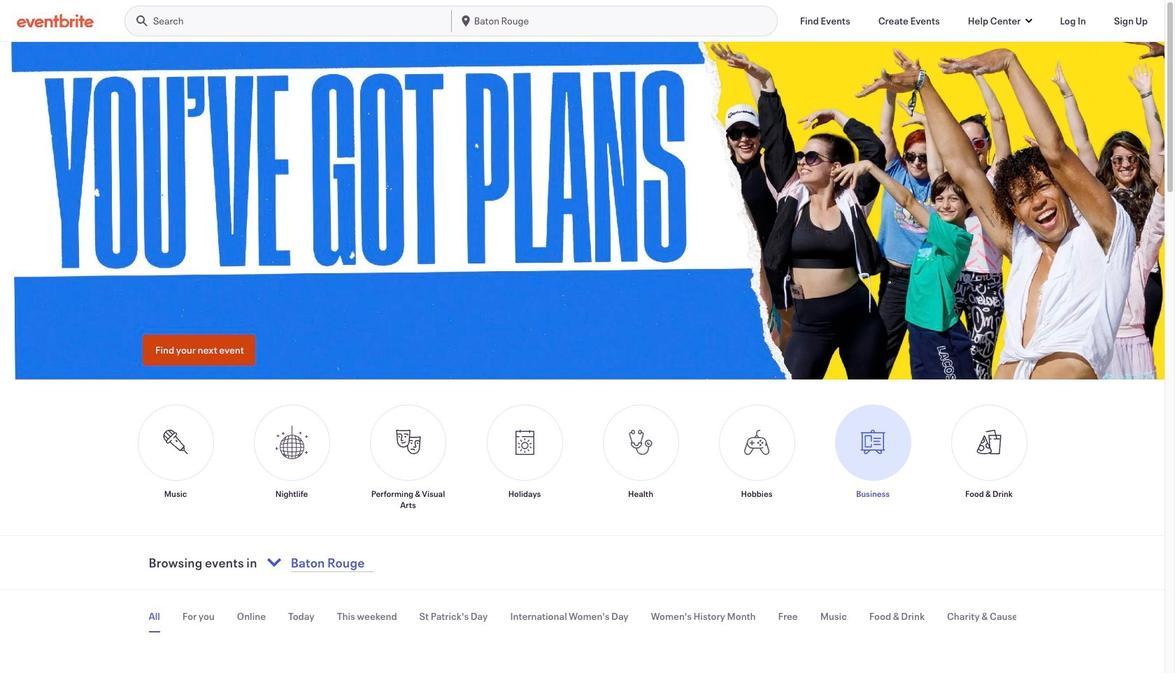 Task type: vqa. For each thing, say whether or not it's contained in the screenshot.
Find Events element
yes



Task type: locate. For each thing, give the bounding box(es) containing it.
sign up element
[[1114, 14, 1148, 28]]

None text field
[[287, 546, 466, 580]]

eventbrite image
[[17, 14, 94, 28]]

log in element
[[1060, 14, 1086, 28]]

create events element
[[878, 14, 940, 28]]



Task type: describe. For each thing, give the bounding box(es) containing it.
homepage header image
[[0, 42, 1175, 380]]

find events element
[[800, 14, 850, 28]]



